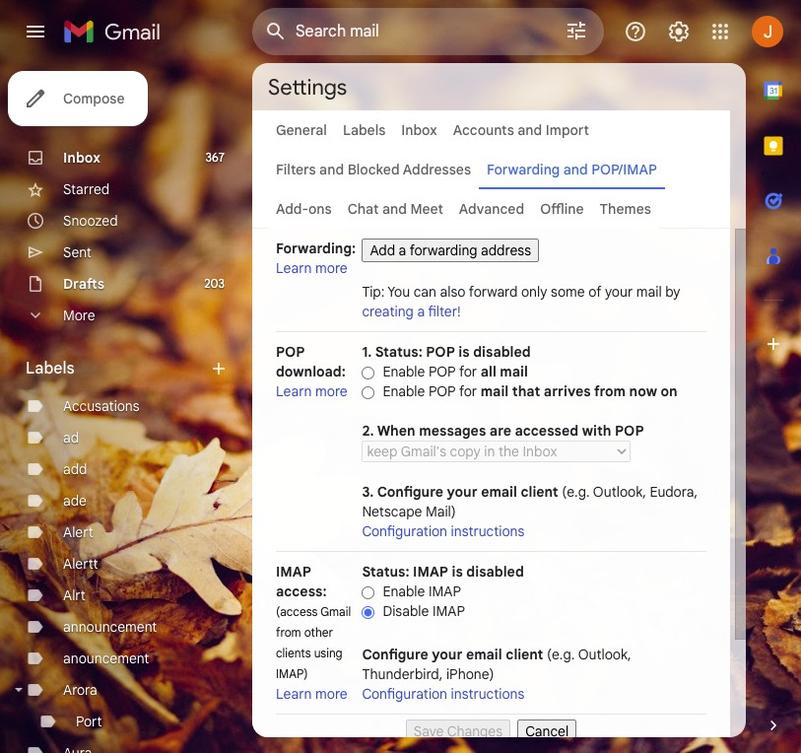 Task type: describe. For each thing, give the bounding box(es) containing it.
add link
[[63, 460, 87, 478]]

learn inside forwarding: learn more
[[276, 259, 312, 277]]

status: imap is disabled
[[362, 563, 524, 581]]

ade
[[63, 492, 87, 510]]

1 vertical spatial configure
[[362, 646, 428, 663]]

accounts
[[453, 121, 514, 139]]

ad
[[63, 429, 79, 447]]

tip:
[[362, 283, 385, 301]]

port link
[[76, 713, 102, 730]]

pop/imap
[[592, 161, 657, 178]]

203
[[204, 276, 225, 291]]

labels for labels link
[[343, 121, 386, 139]]

ons
[[309, 200, 332, 218]]

advanced search options image
[[557, 11, 596, 50]]

announcement
[[63, 618, 157, 636]]

pop right the with
[[615, 422, 644, 440]]

advanced link
[[459, 200, 525, 218]]

tip: you can also forward only some of your mail by creating a filter!
[[362, 283, 681, 320]]

0 vertical spatial inbox link
[[401, 121, 437, 139]]

alertt
[[63, 555, 98, 573]]

enable pop for all mail
[[383, 363, 528, 380]]

offline link
[[540, 200, 584, 218]]

sent
[[63, 243, 92, 261]]

filters and blocked addresses link
[[276, 161, 471, 178]]

navigation containing save changes
[[276, 715, 707, 743]]

on
[[661, 382, 678, 400]]

advanced
[[459, 200, 525, 218]]

1.
[[362, 343, 372, 361]]

filters
[[276, 161, 316, 178]]

alrt
[[63, 587, 86, 604]]

2.
[[362, 422, 374, 440]]

imap for enable
[[429, 583, 461, 600]]

imap inside imap access: (access gmail from other clients using imap) learn more
[[276, 563, 311, 581]]

alrt link
[[63, 587, 86, 604]]

forwarding and pop/imap
[[487, 161, 657, 178]]

filters and blocked addresses
[[276, 161, 471, 178]]

inbox for topmost inbox link
[[401, 121, 437, 139]]

settings
[[268, 73, 347, 100]]

2 vertical spatial mail
[[481, 382, 509, 400]]

0 vertical spatial configure
[[377, 483, 443, 501]]

now
[[629, 382, 657, 400]]

changes
[[447, 723, 503, 740]]

add
[[63, 460, 87, 478]]

1 vertical spatial mail
[[500, 363, 528, 380]]

mail)
[[426, 503, 456, 520]]

configuration instructions link for instructions
[[362, 685, 525, 703]]

blocked
[[348, 161, 400, 178]]

offline
[[540, 200, 584, 218]]

configure your email client
[[362, 646, 544, 663]]

imap for status:
[[413, 563, 448, 581]]

using
[[314, 646, 343, 660]]

general link
[[276, 121, 327, 139]]

3 learn more link from the top
[[276, 685, 348, 703]]

more inside imap access: (access gmail from other clients using imap) learn more
[[316, 685, 348, 703]]

support image
[[624, 20, 648, 43]]

enable pop for mail that arrives from now on
[[383, 382, 678, 400]]

all
[[481, 363, 497, 380]]

367
[[206, 150, 225, 165]]

1. status: pop is disabled
[[362, 343, 531, 361]]

alert
[[63, 523, 93, 541]]

more inside forwarding: learn more
[[316, 259, 348, 277]]

messages
[[419, 422, 486, 440]]

learn inside pop download: learn more
[[276, 382, 312, 400]]

1 vertical spatial client
[[506, 646, 544, 663]]

some
[[551, 283, 585, 301]]

sent link
[[63, 243, 92, 261]]

by
[[666, 283, 681, 301]]

3.
[[362, 483, 374, 501]]

save changes button
[[406, 720, 511, 743]]

compose
[[63, 90, 125, 107]]

and for accounts
[[518, 121, 542, 139]]

anouncement
[[63, 650, 149, 667]]

learn more link for more
[[276, 259, 348, 277]]

with
[[582, 422, 612, 440]]

(e.g. for configure your email client
[[547, 646, 575, 663]]

0 vertical spatial disabled
[[473, 343, 531, 361]]

starred
[[63, 180, 110, 198]]

netscape
[[362, 503, 422, 520]]

general
[[276, 121, 327, 139]]

enable for enable imap
[[383, 583, 425, 600]]

addresses
[[403, 161, 471, 178]]

accusations
[[63, 397, 140, 415]]

configuration inside (e.g. outlook, thunderbird, iphone) configuration instructions
[[362, 685, 448, 703]]

creating
[[362, 303, 414, 320]]

forward
[[469, 283, 518, 301]]

forwarding
[[487, 161, 560, 178]]

eudora,
[[650, 483, 698, 501]]

alert link
[[63, 523, 93, 541]]

are
[[490, 422, 511, 440]]

only
[[521, 283, 547, 301]]

port
[[76, 713, 102, 730]]

more
[[63, 307, 95, 324]]

instructions inside (e.g. outlook, thunderbird, iphone) configuration instructions
[[451, 685, 525, 703]]

outlook, for (e.g. outlook, eudora, netscape mail) configuration instructions
[[593, 483, 646, 501]]

labels link
[[343, 121, 386, 139]]

0 vertical spatial status:
[[375, 343, 423, 361]]

themes link
[[600, 200, 651, 218]]

snoozed
[[63, 212, 118, 230]]

alertt link
[[63, 555, 98, 573]]

save
[[414, 723, 444, 740]]

inbox link inside labels navigation
[[63, 149, 101, 167]]

creating a filter! link
[[362, 303, 461, 320]]

1 vertical spatial is
[[452, 563, 463, 581]]

forwarding and pop/imap link
[[487, 161, 657, 178]]

chat and meet
[[348, 200, 443, 218]]

when
[[377, 422, 416, 440]]

3. configure your email client
[[362, 483, 559, 501]]

your inside tip: you can also forward only some of your mail by creating a filter!
[[605, 283, 633, 301]]

1 vertical spatial disabled
[[467, 563, 524, 581]]



Task type: locate. For each thing, give the bounding box(es) containing it.
0 vertical spatial enable
[[383, 363, 425, 380]]

1 more from the top
[[316, 259, 348, 277]]

imap)
[[276, 666, 308, 681]]

imap
[[276, 563, 311, 581], [413, 563, 448, 581], [429, 583, 461, 600], [433, 602, 465, 620]]

imap for disable
[[433, 602, 465, 620]]

email
[[481, 483, 517, 501], [466, 646, 502, 663]]

instructions down 3. configure your email client
[[451, 522, 525, 540]]

1 vertical spatial email
[[466, 646, 502, 663]]

0 vertical spatial inbox
[[401, 121, 437, 139]]

arora link
[[63, 681, 97, 699]]

0 vertical spatial mail
[[637, 283, 662, 301]]

(e.g. down the with
[[562, 483, 590, 501]]

learn down forwarding:
[[276, 259, 312, 277]]

and left import
[[518, 121, 542, 139]]

1 vertical spatial inbox
[[63, 149, 101, 167]]

learn inside imap access: (access gmail from other clients using imap) learn more
[[276, 685, 312, 703]]

other
[[304, 625, 333, 640]]

drafts
[[63, 275, 105, 293]]

cancel button
[[518, 720, 577, 743]]

2 vertical spatial your
[[432, 646, 463, 663]]

imap up access:
[[276, 563, 311, 581]]

1 vertical spatial enable
[[383, 382, 425, 400]]

(e.g. outlook, thunderbird, iphone) configuration instructions
[[362, 646, 631, 703]]

1 vertical spatial inbox link
[[63, 149, 101, 167]]

learn more link down imap)
[[276, 685, 348, 703]]

is up enable imap
[[452, 563, 463, 581]]

accounts and import
[[453, 121, 589, 139]]

configuration instructions link down iphone)
[[362, 685, 525, 703]]

0 vertical spatial configuration
[[362, 522, 448, 540]]

2 configuration from the top
[[362, 685, 448, 703]]

learn more link down forwarding:
[[276, 259, 348, 277]]

import
[[546, 121, 589, 139]]

can
[[414, 283, 437, 301]]

more
[[316, 259, 348, 277], [316, 382, 348, 400], [316, 685, 348, 703]]

iphone)
[[446, 665, 494, 683]]

0 vertical spatial from
[[594, 382, 626, 400]]

status: up enable imap radio
[[362, 563, 410, 581]]

disabled down (e.g. outlook, eudora, netscape mail) configuration instructions
[[467, 563, 524, 581]]

enable down 1. status: pop is disabled
[[383, 363, 425, 380]]

and
[[518, 121, 542, 139], [319, 161, 344, 178], [564, 161, 588, 178], [382, 200, 407, 218]]

clients
[[276, 646, 311, 660]]

search mail image
[[258, 14, 294, 49]]

0 horizontal spatial inbox
[[63, 149, 101, 167]]

3 more from the top
[[316, 685, 348, 703]]

mail left by
[[637, 283, 662, 301]]

2 learn from the top
[[276, 382, 312, 400]]

inbox link up the addresses
[[401, 121, 437, 139]]

configuration down thunderbird,
[[362, 685, 448, 703]]

navigation
[[276, 715, 707, 743]]

1 horizontal spatial labels
[[343, 121, 386, 139]]

more button
[[0, 300, 237, 331]]

for left all
[[459, 363, 477, 380]]

instructions
[[451, 522, 525, 540], [451, 685, 525, 703]]

outlook, inside (e.g. outlook, eudora, netscape mail) configuration instructions
[[593, 483, 646, 501]]

instructions down iphone)
[[451, 685, 525, 703]]

configure up netscape
[[377, 483, 443, 501]]

email up iphone)
[[466, 646, 502, 663]]

2 instructions from the top
[[451, 685, 525, 703]]

mail up that
[[500, 363, 528, 380]]

1 vertical spatial learn more link
[[276, 382, 348, 400]]

0 horizontal spatial from
[[276, 625, 301, 640]]

enable up disable
[[383, 583, 425, 600]]

configuration down netscape
[[362, 522, 448, 540]]

1 for from the top
[[459, 363, 477, 380]]

configuration instructions link
[[362, 522, 525, 540], [362, 685, 525, 703]]

1 vertical spatial learn
[[276, 382, 312, 400]]

1 horizontal spatial inbox
[[401, 121, 437, 139]]

0 horizontal spatial labels
[[26, 359, 75, 379]]

email down the are
[[481, 483, 517, 501]]

2 learn more link from the top
[[276, 382, 348, 400]]

tab list
[[746, 63, 801, 682], [252, 110, 730, 229]]

and right filters
[[319, 161, 344, 178]]

inbox
[[401, 121, 437, 139], [63, 149, 101, 167]]

pop inside pop download: learn more
[[276, 343, 305, 361]]

you
[[388, 283, 410, 301]]

(e.g. outlook, eudora, netscape mail) configuration instructions
[[362, 483, 698, 540]]

pop down 1. status: pop is disabled
[[429, 363, 456, 380]]

1 vertical spatial for
[[459, 382, 477, 400]]

outlook,
[[593, 483, 646, 501], [578, 646, 631, 663]]

for
[[459, 363, 477, 380], [459, 382, 477, 400]]

imap access: (access gmail from other clients using imap) learn more
[[276, 563, 351, 703]]

configuration instructions link for configuration
[[362, 522, 525, 540]]

starred link
[[63, 180, 110, 198]]

labels inside navigation
[[26, 359, 75, 379]]

(e.g. for 3. configure your email client
[[562, 483, 590, 501]]

disabled
[[473, 343, 531, 361], [467, 563, 524, 581]]

0 vertical spatial email
[[481, 483, 517, 501]]

1 vertical spatial more
[[316, 382, 348, 400]]

0 vertical spatial outlook,
[[593, 483, 646, 501]]

snoozed link
[[63, 212, 118, 230]]

1 horizontal spatial inbox link
[[401, 121, 437, 139]]

a
[[417, 303, 425, 320]]

status: right 1. on the top left of page
[[375, 343, 423, 361]]

outlook, for (e.g. outlook, thunderbird, iphone) configuration instructions
[[578, 646, 631, 663]]

0 vertical spatial more
[[316, 259, 348, 277]]

1 configuration instructions link from the top
[[362, 522, 525, 540]]

inbox up starred link
[[63, 149, 101, 167]]

learn down download:
[[276, 382, 312, 400]]

0 vertical spatial labels
[[343, 121, 386, 139]]

0 horizontal spatial inbox link
[[63, 149, 101, 167]]

2 for from the top
[[459, 382, 477, 400]]

imap up enable imap
[[413, 563, 448, 581]]

configure up thunderbird,
[[362, 646, 428, 663]]

1 vertical spatial outlook,
[[578, 646, 631, 663]]

instructions inside (e.g. outlook, eudora, netscape mail) configuration instructions
[[451, 522, 525, 540]]

1 vertical spatial status:
[[362, 563, 410, 581]]

for for all mail
[[459, 363, 477, 380]]

configuration instructions link down mail)
[[362, 522, 525, 540]]

main menu image
[[24, 20, 47, 43]]

1 horizontal spatial from
[[594, 382, 626, 400]]

enable imap
[[383, 583, 461, 600]]

inbox inside labels navigation
[[63, 149, 101, 167]]

for for mail that arrives from now on
[[459, 382, 477, 400]]

labels down more
[[26, 359, 75, 379]]

2 enable from the top
[[383, 382, 425, 400]]

(e.g. inside (e.g. outlook, thunderbird, iphone) configuration instructions
[[547, 646, 575, 663]]

mail down all
[[481, 382, 509, 400]]

1 vertical spatial instructions
[[451, 685, 525, 703]]

disable imap
[[383, 602, 465, 620]]

labels navigation
[[0, 63, 252, 753]]

from
[[594, 382, 626, 400], [276, 625, 301, 640]]

more down using
[[316, 685, 348, 703]]

1 horizontal spatial tab list
[[746, 63, 801, 682]]

and for chat
[[382, 200, 407, 218]]

client down accessed
[[521, 483, 559, 501]]

1 vertical spatial labels
[[26, 359, 75, 379]]

disable
[[383, 602, 429, 620]]

configure
[[377, 483, 443, 501], [362, 646, 428, 663]]

add-ons
[[276, 200, 332, 218]]

2 vertical spatial learn more link
[[276, 685, 348, 703]]

imap down status: imap is disabled
[[429, 583, 461, 600]]

and for filters
[[319, 161, 344, 178]]

pop up enable pop for all mail
[[426, 343, 455, 361]]

(e.g.
[[562, 483, 590, 501], [547, 646, 575, 663]]

1 vertical spatial (e.g.
[[547, 646, 575, 663]]

None radio
[[362, 366, 375, 380]]

(e.g. inside (e.g. outlook, eudora, netscape mail) configuration instructions
[[562, 483, 590, 501]]

configuration
[[362, 522, 448, 540], [362, 685, 448, 703]]

from up clients
[[276, 625, 301, 640]]

1 instructions from the top
[[451, 522, 525, 540]]

3 enable from the top
[[383, 583, 425, 600]]

is up enable pop for all mail
[[459, 343, 470, 361]]

chat and meet link
[[348, 200, 443, 218]]

enable up when
[[383, 382, 425, 400]]

accounts and import link
[[453, 121, 589, 139]]

more inside pop download: learn more
[[316, 382, 348, 400]]

more down download:
[[316, 382, 348, 400]]

compose button
[[8, 71, 148, 126]]

(access
[[276, 604, 318, 619]]

1 learn more link from the top
[[276, 259, 348, 277]]

of
[[589, 283, 602, 301]]

labels
[[343, 121, 386, 139], [26, 359, 75, 379]]

inbox up the addresses
[[401, 121, 437, 139]]

2 configuration instructions link from the top
[[362, 685, 525, 703]]

Enable IMAP radio
[[362, 585, 375, 600]]

2. when messages are accessed with pop
[[362, 422, 644, 440]]

more down forwarding:
[[316, 259, 348, 277]]

mail inside tip: you can also forward only some of your mail by creating a filter!
[[637, 283, 662, 301]]

0 vertical spatial is
[[459, 343, 470, 361]]

configuration inside (e.g. outlook, eudora, netscape mail) configuration instructions
[[362, 522, 448, 540]]

cancel
[[526, 723, 569, 740]]

and down import
[[564, 161, 588, 178]]

1 vertical spatial your
[[447, 483, 478, 501]]

labels heading
[[26, 359, 209, 379]]

arora
[[63, 681, 97, 699]]

learn down imap)
[[276, 685, 312, 703]]

0 vertical spatial for
[[459, 363, 477, 380]]

1 enable from the top
[[383, 363, 425, 380]]

0 horizontal spatial tab list
[[252, 110, 730, 229]]

also
[[440, 283, 466, 301]]

2 vertical spatial more
[[316, 685, 348, 703]]

enable for enable pop for mail that arrives from now on
[[383, 382, 425, 400]]

forwarding:
[[276, 240, 356, 257]]

from inside imap access: (access gmail from other clients using imap) learn more
[[276, 625, 301, 640]]

themes
[[600, 200, 651, 218]]

gmail image
[[63, 12, 171, 51]]

labels inside tab list
[[343, 121, 386, 139]]

and right chat
[[382, 200, 407, 218]]

labels up filters and blocked addresses link in the top of the page
[[343, 121, 386, 139]]

learn
[[276, 259, 312, 277], [276, 382, 312, 400], [276, 685, 312, 703]]

pop up download:
[[276, 343, 305, 361]]

forwarding: learn more
[[276, 240, 356, 277]]

inbox inside tab list
[[401, 121, 437, 139]]

2 more from the top
[[316, 382, 348, 400]]

enable for enable pop for all mail
[[383, 363, 425, 380]]

0 vertical spatial instructions
[[451, 522, 525, 540]]

0 vertical spatial configuration instructions link
[[362, 522, 525, 540]]

imap down enable imap
[[433, 602, 465, 620]]

announcement link
[[63, 618, 157, 636]]

for down enable pop for all mail
[[459, 382, 477, 400]]

download:
[[276, 363, 346, 380]]

tab list containing general
[[252, 110, 730, 229]]

inbox link up starred link
[[63, 149, 101, 167]]

None search field
[[252, 8, 604, 55]]

learn more link for learn
[[276, 382, 348, 400]]

1 configuration from the top
[[362, 522, 448, 540]]

inbox for inbox link in the labels navigation
[[63, 149, 101, 167]]

None radio
[[362, 385, 375, 400]]

chat
[[348, 200, 379, 218]]

your
[[605, 283, 633, 301], [447, 483, 478, 501], [432, 646, 463, 663]]

1 vertical spatial configuration
[[362, 685, 448, 703]]

1 vertical spatial configuration instructions link
[[362, 685, 525, 703]]

1 vertical spatial from
[[276, 625, 301, 640]]

1 learn from the top
[[276, 259, 312, 277]]

filter!
[[428, 303, 461, 320]]

ade link
[[63, 492, 87, 510]]

meet
[[410, 200, 443, 218]]

that
[[512, 382, 540, 400]]

labels for "labels" heading
[[26, 359, 75, 379]]

your right of
[[605, 283, 633, 301]]

None button
[[362, 239, 539, 262]]

3 learn from the top
[[276, 685, 312, 703]]

settings image
[[667, 20, 691, 43]]

0 vertical spatial client
[[521, 483, 559, 501]]

Search mail text field
[[296, 22, 510, 41]]

accusations link
[[63, 397, 140, 415]]

thunderbird,
[[362, 665, 443, 683]]

outlook, inside (e.g. outlook, thunderbird, iphone) configuration instructions
[[578, 646, 631, 663]]

0 vertical spatial (e.g.
[[562, 483, 590, 501]]

0 vertical spatial learn
[[276, 259, 312, 277]]

Disable IMAP radio
[[362, 605, 375, 620]]

client up cancel button
[[506, 646, 544, 663]]

2 vertical spatial learn
[[276, 685, 312, 703]]

(e.g. up cancel button
[[547, 646, 575, 663]]

disabled up all
[[473, 343, 531, 361]]

pop down enable pop for all mail
[[429, 382, 456, 400]]

2 vertical spatial enable
[[383, 583, 425, 600]]

0 vertical spatial learn more link
[[276, 259, 348, 277]]

your up mail)
[[447, 483, 478, 501]]

from left now
[[594, 382, 626, 400]]

your up iphone)
[[432, 646, 463, 663]]

and for forwarding
[[564, 161, 588, 178]]

0 vertical spatial your
[[605, 283, 633, 301]]

save changes
[[414, 723, 503, 740]]

learn more link down download:
[[276, 382, 348, 400]]



Task type: vqa. For each thing, say whether or not it's contained in the screenshot.
Chats link at the bottom left of page
no



